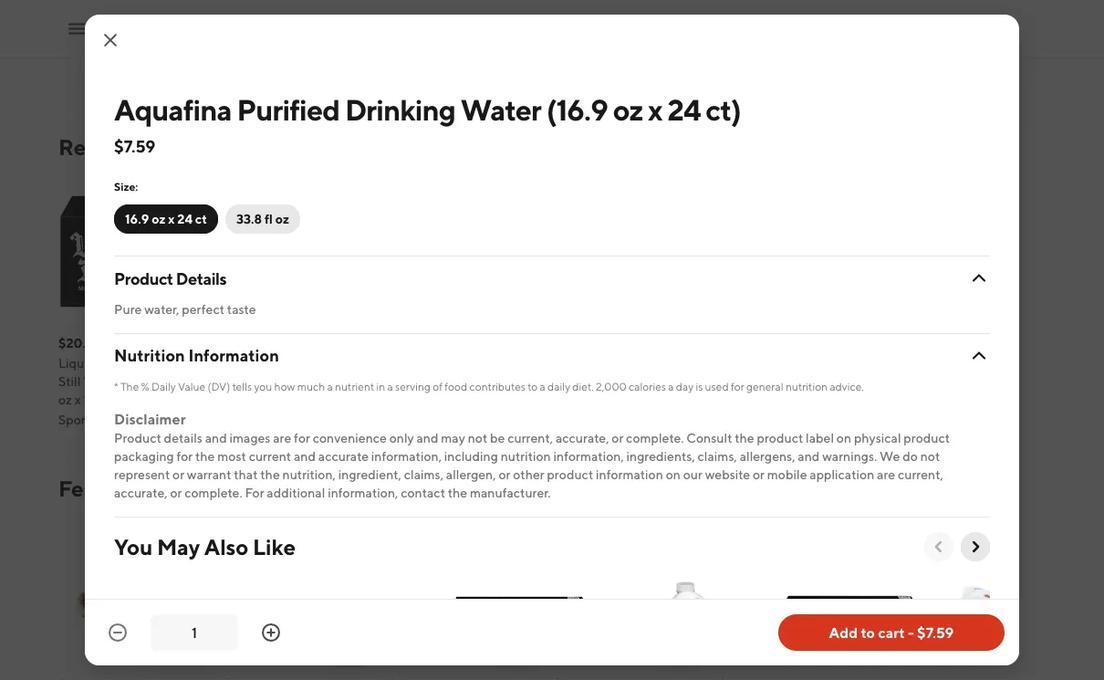 Task type: vqa. For each thing, say whether or not it's contained in the screenshot.
'Broccoli'
no



Task type: describe. For each thing, give the bounding box(es) containing it.
x inside "button"
[[168, 211, 175, 226]]

the up allergens,
[[735, 431, 755, 446]]

add down product details
[[169, 301, 194, 316]]

the down the allergen,
[[448, 485, 468, 500]]

fever- for fever-tree premium ginger beer bottles  (6.8 oz x 4 ct)
[[720, 14, 757, 29]]

next button of carousel image for previous button of carousel icon
[[967, 538, 985, 556]]

may
[[441, 431, 466, 446]]

0 vertical spatial for
[[731, 380, 745, 393]]

decrease quantity by 1 image
[[107, 622, 129, 644]]

close image
[[100, 29, 121, 51]]

do
[[903, 449, 918, 464]]

other
[[513, 467, 545, 482]]

energy
[[720, 374, 761, 389]]

twist
[[554, 32, 584, 47]]

water up nutrient
[[602, 356, 639, 371]]

convenience
[[313, 431, 387, 446]]

packets
[[163, 14, 209, 29]]

add left items
[[880, 302, 905, 317]]

cocktail inside mocktail club capri sour sparkling cocktail (12 oz)
[[281, 32, 329, 47]]

oz inside $7.59 aquafina purified drinking water (16.9 oz x 24 ct)
[[345, 374, 359, 389]]

1 horizontal spatial product
[[757, 431, 804, 446]]

ct) inside dialog
[[706, 92, 741, 126]]

x inside the $20.39 liquid death mountain still water tallboys (16.9 oz x 12 ct) sponsored
[[75, 392, 81, 407]]

mobile
[[768, 467, 808, 482]]

zero
[[641, 356, 668, 371]]

maruchan creamy chicken flavor ramen noodle soup bag (3 oz)
[[389, 356, 525, 407]]

add to cart - $7.59
[[830, 624, 955, 641]]

(dv)
[[208, 380, 230, 393]]

allergens,
[[740, 449, 796, 464]]

including
[[445, 449, 498, 464]]

ct) inside the $20.39 liquid death mountain still water tallboys (16.9 oz x 12 ct) sponsored
[[98, 392, 114, 407]]

tree for grapefruit
[[427, 14, 452, 29]]

0 horizontal spatial are
[[273, 431, 292, 446]]

items
[[908, 302, 939, 317]]

ingredient,
[[339, 467, 402, 482]]

2 horizontal spatial product
[[904, 431, 951, 446]]

mountain
[[136, 356, 193, 371]]

see all
[[596, 481, 637, 496]]

magnolia bakery pecan 8" pie (24.9 oz) image
[[554, 518, 705, 668]]

sparkling inside mocktail club capri sour sparkling cocktail (12 oz)
[[224, 32, 278, 47]]

the down current
[[260, 467, 280, 482]]

vitamin
[[554, 356, 600, 371]]

diet.
[[573, 380, 594, 393]]

disclaimer product details and images are for convenience only and may not be current, accurate, or complete. consult the product label on physical product packaging for the most current and accurate information, including nutrition information, ingredients, claims, allergens, and warnings. we do not represent or warrant that the nutrition, ingredient, claims, allergen, or other product information on our website or mobile application are current, accurate, or complete. for additional information, contact the manufacturer.
[[114, 410, 951, 500]]

0 vertical spatial claims,
[[698, 449, 738, 464]]

website
[[706, 467, 751, 482]]

sugar inside red bull sugar free energy drink (12 oz)
[[771, 356, 805, 371]]

cocktail inside craftmix cocktail packets mule strawberry
[[112, 14, 160, 29]]

club for cocktail
[[608, 14, 636, 29]]

3 a from the left
[[540, 380, 546, 393]]

ct
[[195, 211, 207, 226]]

(12 for red bull sugar free energy drink (12 oz)
[[798, 374, 814, 389]]

empty retail cart image
[[864, 91, 1036, 263]]

0 vertical spatial accurate,
[[556, 431, 609, 446]]

is
[[696, 380, 703, 393]]

1 horizontal spatial for
[[294, 431, 310, 446]]

accurate
[[318, 449, 369, 464]]

drink
[[763, 374, 795, 389]]

0 horizontal spatial product
[[547, 467, 594, 482]]

4 inside fever-tree sparkling pink grapefruit soda bottles (6.8 oz x 4 ct)
[[439, 51, 447, 66]]

advice.
[[830, 380, 865, 393]]

festive
[[58, 475, 132, 501]]

1 horizontal spatial current,
[[898, 467, 944, 482]]

(6.8 inside fever-tree premium ginger beer bottles  (6.8 oz x 4 ct)
[[837, 32, 859, 47]]

1 horizontal spatial are
[[878, 467, 896, 482]]

2 a from the left
[[388, 380, 393, 393]]

purified inside dialog
[[237, 92, 340, 126]]

next button of carousel image for previous button of carousel image
[[712, 479, 730, 498]]

nutrition information button
[[114, 334, 991, 378]]

$20.39
[[58, 336, 101, 351]]

16.9 oz x 24 ct
[[125, 211, 207, 226]]

application
[[810, 467, 875, 482]]

consult
[[687, 431, 733, 446]]

bottles inside fever-tree premium ginger beer bottles  (6.8 oz x 4 ct)
[[792, 32, 834, 47]]

only
[[390, 431, 414, 446]]

also
[[204, 534, 249, 560]]

daily
[[548, 380, 571, 393]]

pink
[[512, 14, 538, 29]]

add right decrease quantity by 1 icon
[[169, 642, 194, 657]]

tree for beer
[[757, 14, 783, 29]]

to inside add to cart - $7.59 button
[[861, 624, 876, 641]]

oz) inside "vitamin water zero sugar xxx nutrient enhanced water (20 oz)"
[[616, 392, 634, 407]]

oz inside 16.9 oz x 24 ct "button"
[[152, 211, 166, 226]]

fl
[[265, 211, 273, 226]]

pure water, perfect taste
[[114, 302, 256, 317]]

$7.59 aquafina purified drinking water (16.9 oz x 24 ct)
[[224, 336, 368, 407]]

label
[[806, 431, 835, 446]]

started
[[979, 302, 1020, 317]]

$7.59 for $7.59 aquafina purified drinking water (16.9 oz x 24 ct)
[[224, 336, 256, 351]]

how
[[274, 380, 295, 393]]

daily
[[152, 380, 176, 393]]

physical
[[855, 431, 902, 446]]

0 vertical spatial current,
[[508, 431, 553, 446]]

craftmix
[[58, 14, 109, 29]]

$7.59 inside button
[[918, 624, 955, 641]]

we
[[880, 449, 901, 464]]

aquafina purified drinking water (16.9 oz x 24 ct) dialog
[[85, 0, 1091, 680]]

%
[[141, 380, 149, 393]]

festive baking 🥧
[[58, 475, 232, 501]]

0 vertical spatial complete.
[[626, 431, 684, 446]]

ginger
[[720, 32, 760, 47]]

water inside dialog
[[461, 92, 541, 126]]

red for red bull sugar free energy drink (12 oz)
[[720, 356, 743, 371]]

add inside button
[[830, 624, 858, 641]]

x inside fever-tree sparkling pink grapefruit soda bottles (6.8 oz x 4 ct)
[[430, 51, 437, 66]]

get
[[957, 302, 976, 317]]

bag
[[467, 392, 490, 407]]

images
[[230, 431, 271, 446]]

1 text field
[[162, 623, 227, 643]]

x inside $7.59 aquafina purified drinking water (16.9 oz x 24 ct)
[[361, 374, 368, 389]]

soup
[[435, 392, 465, 407]]

vitamin water zero sugar xxx nutrient enhanced water (20 oz) image
[[554, 176, 705, 327]]

see
[[596, 481, 618, 496]]

calories
[[629, 380, 667, 393]]

mocktail for sparkling
[[224, 14, 275, 29]]

like
[[253, 534, 296, 560]]

still
[[58, 374, 81, 389]]

oz) inside mocktail club capri sour sparkling cocktail (12 oz)
[[351, 32, 369, 47]]

2 horizontal spatial 24
[[668, 92, 701, 126]]

red zone recovery
[[58, 134, 255, 160]]

0 horizontal spatial not
[[468, 431, 488, 446]]

add to cart - $7.59 button
[[779, 615, 1005, 651]]

the up warrant
[[195, 449, 215, 464]]

sparkling inside fever-tree sparkling pink grapefruit soda bottles (6.8 oz x 4 ct)
[[455, 14, 509, 29]]

oz inside 33.8 fl oz button
[[275, 211, 289, 226]]

sponsored
[[58, 412, 121, 427]]

2,000
[[596, 380, 627, 393]]

sara lee pumpkin pie with pumpkin & spices (34 oz) image
[[224, 518, 374, 668]]

2 horizontal spatial to
[[942, 302, 954, 317]]

1 a from the left
[[327, 380, 333, 393]]

(16.9 inside the $20.39 liquid death mountain still water tallboys (16.9 oz x 12 ct) sponsored
[[172, 374, 200, 389]]

general
[[747, 380, 784, 393]]

red for red zone recovery
[[58, 134, 100, 160]]

(16.9 inside dialog
[[547, 92, 608, 126]]

red bull sugar free energy drink (12 oz)
[[720, 356, 834, 389]]

0 horizontal spatial claims,
[[404, 467, 444, 482]]

nutrition
[[114, 345, 185, 365]]

most
[[218, 449, 246, 464]]

1 horizontal spatial on
[[837, 431, 852, 446]]

all
[[621, 481, 637, 496]]



Task type: locate. For each thing, give the bounding box(es) containing it.
(16.9
[[547, 92, 608, 126], [172, 374, 200, 389], [315, 374, 342, 389]]

mocktail inside mocktail club capri sour sparkling cocktail (12 oz)
[[224, 14, 275, 29]]

1 horizontal spatial (12
[[638, 32, 655, 47]]

add items to get started
[[880, 302, 1020, 317]]

(16.9 right how on the left of page
[[315, 374, 342, 389]]

oz)
[[351, 32, 369, 47], [657, 32, 675, 47], [817, 374, 834, 389], [507, 392, 525, 407], [616, 392, 634, 407]]

ct) down soda
[[450, 51, 466, 66]]

product up packaging
[[114, 431, 161, 446]]

liquid death mountain still water tallboys (16.9 oz x 12 ct) image
[[58, 176, 209, 327]]

1 horizontal spatial next button of carousel image
[[967, 538, 985, 556]]

sugar up drink
[[771, 356, 805, 371]]

allergen,
[[446, 467, 496, 482]]

0 horizontal spatial current,
[[508, 431, 553, 446]]

$7.59 for $7.59
[[114, 136, 156, 156]]

serving
[[395, 380, 431, 393]]

x left 12
[[75, 392, 81, 407]]

1 tree from the left
[[427, 14, 452, 29]]

and up nutrition,
[[294, 449, 316, 464]]

for up nutrition,
[[294, 431, 310, 446]]

12
[[83, 392, 96, 407]]

ct)
[[450, 51, 466, 66], [755, 51, 771, 66], [706, 92, 741, 126], [98, 392, 114, 407], [241, 392, 257, 407]]

that
[[234, 467, 258, 482]]

2 horizontal spatial for
[[731, 380, 745, 393]]

(6.8 down premium
[[837, 32, 859, 47]]

4 a from the left
[[669, 380, 674, 393]]

0 vertical spatial drinking
[[345, 92, 456, 126]]

current
[[249, 449, 291, 464]]

capri
[[308, 14, 340, 29]]

sugar up day
[[671, 356, 704, 371]]

club inside mocktail club capri sour sparkling cocktail (12 oz)
[[277, 14, 305, 29]]

nutrition,
[[283, 467, 336, 482]]

are down we on the right
[[878, 467, 896, 482]]

you
[[114, 534, 153, 560]]

0 vertical spatial on
[[837, 431, 852, 446]]

on left the our
[[666, 467, 681, 482]]

information, down the 'only'
[[371, 449, 442, 464]]

0 horizontal spatial club
[[277, 14, 305, 29]]

(12 inside mocktail club havana twist cocktail (12 oz)
[[638, 32, 655, 47]]

zone
[[104, 134, 156, 160]]

sparkling
[[455, 14, 509, 29], [224, 32, 278, 47]]

mocktail right packets
[[224, 14, 275, 29]]

2 product from the top
[[114, 431, 161, 446]]

club for sparkling
[[277, 14, 305, 29]]

0 horizontal spatial on
[[666, 467, 681, 482]]

0 horizontal spatial for
[[177, 449, 193, 464]]

club inside mocktail club havana twist cocktail (12 oz)
[[608, 14, 636, 29]]

product up allergens,
[[757, 431, 804, 446]]

havana
[[638, 14, 682, 29]]

1 vertical spatial drinking
[[224, 374, 273, 389]]

bottles down premium
[[792, 32, 834, 47]]

nutrition up other
[[501, 449, 551, 464]]

0 horizontal spatial (6.8
[[389, 51, 412, 66]]

a left day
[[669, 380, 674, 393]]

be
[[490, 431, 505, 446]]

magnolia bakery apple crumb 8" pie (35.4 oz) image
[[389, 518, 540, 668]]

mocktail inside mocktail club havana twist cocktail (12 oz)
[[554, 14, 605, 29]]

warrant
[[187, 467, 231, 482]]

product up do
[[904, 431, 951, 446]]

club left havana
[[608, 14, 636, 29]]

current,
[[508, 431, 553, 446], [898, 467, 944, 482]]

24 inside $7.59 aquafina purified drinking water (16.9 oz x 24 ct)
[[224, 392, 239, 407]]

nutrition inside disclaimer product details and images are for convenience only and may not be current, accurate, or complete. consult the product label on physical product packaging for the most current and accurate information, including nutrition information, ingredients, claims, allergens, and warnings. we do not represent or warrant that the nutrition, ingredient, claims, allergen, or other product information on our website or mobile application are current, accurate, or complete. for additional information, contact the manufacturer.
[[501, 449, 551, 464]]

24 left you
[[224, 392, 239, 407]]

oz) inside red bull sugar free energy drink (12 oz)
[[817, 374, 834, 389]]

maruchan creamy chicken flavor ramen noodle soup bag (3 oz) image
[[389, 176, 540, 327]]

previous button of carousel image
[[676, 479, 694, 498]]

2 vertical spatial $7.59
[[918, 624, 955, 641]]

0 horizontal spatial (12
[[332, 32, 348, 47]]

product inside dropdown button
[[114, 268, 173, 288]]

nutrition information
[[114, 345, 279, 365]]

see all link
[[585, 474, 648, 503]]

strawberry
[[91, 32, 155, 47]]

maruchan
[[389, 356, 448, 371]]

disclaimer
[[114, 410, 186, 428]]

4 down ginger at the right of the page
[[745, 51, 752, 66]]

used
[[705, 380, 729, 393]]

4
[[439, 51, 447, 66], [745, 51, 752, 66]]

red inside red bull sugar free energy drink (12 oz)
[[720, 356, 743, 371]]

1 horizontal spatial $7.59
[[224, 336, 256, 351]]

fever-tree premium ginger beer bottles  (6.8 oz x 4 ct)
[[720, 14, 859, 66]]

1 horizontal spatial (6.8
[[837, 32, 859, 47]]

beer
[[762, 32, 790, 47]]

2 sugar from the left
[[771, 356, 805, 371]]

flavor
[[440, 374, 476, 389]]

cocktail right twist
[[587, 32, 636, 47]]

bottles down pink in the left of the page
[[484, 32, 526, 47]]

are up current
[[273, 431, 292, 446]]

previous button of carousel image
[[930, 538, 949, 556]]

a left daily
[[540, 380, 546, 393]]

(6.8 inside fever-tree sparkling pink grapefruit soda bottles (6.8 oz x 4 ct)
[[389, 51, 412, 66]]

day
[[676, 380, 694, 393]]

ct) inside $7.59 aquafina purified drinking water (16.9 oz x 24 ct)
[[241, 392, 257, 407]]

increase quantity by 1 image
[[260, 622, 282, 644]]

complete. up ingredients,
[[626, 431, 684, 446]]

ct) inside fever-tree premium ginger beer bottles  (6.8 oz x 4 ct)
[[755, 51, 771, 66]]

1 vertical spatial complete.
[[185, 485, 243, 500]]

water up 12
[[83, 374, 119, 389]]

$20.39 liquid death mountain still water tallboys (16.9 oz x 12 ct) sponsored
[[58, 336, 200, 427]]

1 horizontal spatial mocktail
[[554, 14, 605, 29]]

a right in
[[388, 380, 393, 393]]

(16.9 inside $7.59 aquafina purified drinking water (16.9 oz x 24 ct)
[[315, 374, 342, 389]]

mocktail for cocktail
[[554, 14, 605, 29]]

1 horizontal spatial claims,
[[698, 449, 738, 464]]

accurate, down "(20" in the right of the page
[[556, 431, 609, 446]]

1 horizontal spatial nutrition
[[786, 380, 828, 393]]

cocktail up strawberry
[[112, 14, 160, 29]]

aquafina purified drinking water (16.9 oz x 24 ct) image
[[224, 176, 374, 327]]

a right much
[[327, 380, 333, 393]]

(12 inside mocktail club capri sour sparkling cocktail (12 oz)
[[332, 32, 348, 47]]

fever- inside fever-tree sparkling pink grapefruit soda bottles (6.8 oz x 4 ct)
[[389, 14, 427, 29]]

oz inside fever-tree premium ginger beer bottles  (6.8 oz x 4 ct)
[[720, 51, 733, 66]]

1 club from the left
[[277, 14, 305, 29]]

1 fever- from the left
[[389, 14, 427, 29]]

2 horizontal spatial (16.9
[[547, 92, 608, 126]]

much
[[297, 380, 325, 393]]

0 horizontal spatial tree
[[427, 14, 452, 29]]

water inside the $20.39 liquid death mountain still water tallboys (16.9 oz x 12 ct) sponsored
[[83, 374, 119, 389]]

of
[[433, 380, 443, 393]]

water right you
[[276, 374, 312, 389]]

0 horizontal spatial mocktail
[[224, 14, 275, 29]]

purified inside $7.59 aquafina purified drinking water (16.9 oz x 24 ct)
[[279, 356, 325, 371]]

$7.59 up size:
[[114, 136, 156, 156]]

club left capri
[[277, 14, 305, 29]]

red up energy
[[720, 356, 743, 371]]

packaging
[[114, 449, 174, 464]]

$7.59 down taste
[[224, 336, 256, 351]]

oz) inside maruchan creamy chicken flavor ramen noodle soup bag (3 oz)
[[507, 392, 525, 407]]

oz inside fever-tree sparkling pink grapefruit soda bottles (6.8 oz x 4 ct)
[[414, 51, 428, 66]]

0 horizontal spatial to
[[528, 380, 538, 393]]

tree inside fever-tree premium ginger beer bottles  (6.8 oz x 4 ct)
[[757, 14, 783, 29]]

product details
[[114, 268, 227, 288]]

oz) right (3
[[507, 392, 525, 407]]

2 horizontal spatial (12
[[798, 374, 814, 389]]

nutrient
[[583, 374, 633, 389]]

1 horizontal spatial red
[[720, 356, 743, 371]]

0 vertical spatial (6.8
[[837, 32, 859, 47]]

tree inside fever-tree sparkling pink grapefruit soda bottles (6.8 oz x 4 ct)
[[427, 14, 452, 29]]

2 vertical spatial for
[[177, 449, 193, 464]]

2 fever- from the left
[[720, 14, 757, 29]]

and up most
[[205, 431, 227, 446]]

open menu image
[[66, 18, 88, 40]]

(16.9 down mountain
[[172, 374, 200, 389]]

grapefruit
[[389, 32, 450, 47]]

water down xxx
[[554, 392, 590, 407]]

additional
[[267, 485, 325, 500]]

oz) down free
[[817, 374, 834, 389]]

mocktail up twist
[[554, 14, 605, 29]]

0 horizontal spatial nutrition
[[501, 449, 551, 464]]

0 vertical spatial purified
[[237, 92, 340, 126]]

1 vertical spatial to
[[528, 380, 538, 393]]

death
[[98, 356, 134, 371]]

tree up "beer"
[[757, 14, 783, 29]]

1 4 from the left
[[439, 51, 447, 66]]

x down mocktail club havana twist cocktail (12 oz)
[[649, 92, 663, 126]]

1 vertical spatial red
[[720, 356, 743, 371]]

ct) down ginger at the right of the page
[[706, 92, 741, 126]]

2 club from the left
[[608, 14, 636, 29]]

for
[[731, 380, 745, 393], [294, 431, 310, 446], [177, 449, 193, 464]]

information
[[189, 345, 279, 365]]

mocktail
[[224, 14, 275, 29], [554, 14, 605, 29]]

1 vertical spatial accurate,
[[114, 485, 168, 500]]

red left zone
[[58, 134, 100, 160]]

1 sugar from the left
[[671, 356, 704, 371]]

bull
[[746, 356, 769, 371]]

premium
[[785, 14, 838, 29]]

2 tree from the left
[[757, 14, 783, 29]]

(12 for mocktail club capri sour sparkling cocktail (12 oz)
[[332, 32, 348, 47]]

(6.8 down grapefruit
[[389, 51, 412, 66]]

oz down ginger at the right of the page
[[720, 51, 733, 66]]

oz left in
[[345, 374, 359, 389]]

the
[[735, 431, 755, 446], [195, 449, 215, 464], [260, 467, 280, 482], [448, 485, 468, 500]]

x
[[430, 51, 437, 66], [736, 51, 742, 66], [649, 92, 663, 126], [168, 211, 175, 226], [361, 374, 368, 389], [75, 392, 81, 407]]

oz) down havana
[[657, 32, 675, 47]]

information, down ingredient,
[[328, 485, 398, 500]]

for down the details
[[177, 449, 193, 464]]

oz) inside mocktail club havana twist cocktail (12 oz)
[[657, 32, 675, 47]]

manufacturer.
[[470, 485, 551, 500]]

tree up grapefruit
[[427, 14, 452, 29]]

value
[[178, 380, 206, 393]]

1 vertical spatial on
[[666, 467, 681, 482]]

noodle
[[389, 392, 432, 407]]

sugar inside "vitamin water zero sugar xxx nutrient enhanced water (20 oz)"
[[671, 356, 704, 371]]

drinking down grapefruit
[[345, 92, 456, 126]]

red zone recovery link
[[58, 132, 255, 162]]

1 vertical spatial product
[[114, 431, 161, 446]]

add left cart
[[830, 624, 858, 641]]

0 horizontal spatial $7.59
[[114, 136, 156, 156]]

on up warnings.
[[837, 431, 852, 446]]

oz down mocktail club havana twist cocktail (12 oz)
[[613, 92, 643, 126]]

0 horizontal spatial drinking
[[224, 374, 273, 389]]

(12 inside red bull sugar free energy drink (12 oz)
[[798, 374, 814, 389]]

details
[[176, 268, 227, 288]]

0 horizontal spatial accurate,
[[114, 485, 168, 500]]

oz down grapefruit
[[414, 51, 428, 66]]

purified up much
[[279, 356, 325, 371]]

1 horizontal spatial cocktail
[[281, 32, 329, 47]]

oz down still
[[58, 392, 72, 407]]

1 horizontal spatial not
[[921, 449, 941, 464]]

0 horizontal spatial (16.9
[[172, 374, 200, 389]]

2 mocktail from the left
[[554, 14, 605, 29]]

1 horizontal spatial sugar
[[771, 356, 805, 371]]

33.8 fl oz button
[[225, 205, 300, 234]]

next button of carousel image
[[712, 479, 730, 498], [967, 538, 985, 556]]

1 horizontal spatial complete.
[[626, 431, 684, 446]]

2 vertical spatial to
[[861, 624, 876, 641]]

2 4 from the left
[[745, 51, 752, 66]]

and down label
[[798, 449, 820, 464]]

0 horizontal spatial 4
[[439, 51, 447, 66]]

the
[[120, 380, 139, 393]]

16.9
[[125, 211, 149, 226]]

1 bottles from the left
[[484, 32, 526, 47]]

(6.8
[[837, 32, 859, 47], [389, 51, 412, 66]]

mule
[[58, 32, 88, 47]]

0 horizontal spatial 24
[[177, 211, 193, 226]]

1 vertical spatial for
[[294, 431, 310, 446]]

complete. down warrant
[[185, 485, 243, 500]]

claims,
[[698, 449, 738, 464], [404, 467, 444, 482]]

contact
[[401, 485, 446, 500]]

2 horizontal spatial cocktail
[[587, 32, 636, 47]]

water,
[[144, 302, 179, 317]]

4 inside fever-tree premium ginger beer bottles  (6.8 oz x 4 ct)
[[745, 51, 752, 66]]

magnolia bakery pumpkin 8" pie (27 oz) image
[[58, 518, 209, 668]]

cocktail inside mocktail club havana twist cocktail (12 oz)
[[587, 32, 636, 47]]

ct) right 12
[[98, 392, 114, 407]]

0 vertical spatial not
[[468, 431, 488, 446]]

nutrition down free
[[786, 380, 828, 393]]

product
[[114, 268, 173, 288], [114, 431, 161, 446]]

information, up see
[[554, 449, 624, 464]]

1 horizontal spatial 24
[[224, 392, 239, 407]]

oz) down sour
[[351, 32, 369, 47]]

water
[[461, 92, 541, 126], [602, 356, 639, 371], [83, 374, 119, 389], [276, 374, 312, 389], [554, 392, 590, 407]]

festive baking 🥧 link
[[58, 474, 232, 503]]

information
[[596, 467, 664, 482]]

(12 down sour
[[332, 32, 348, 47]]

and left may
[[417, 431, 439, 446]]

cocktail down capri
[[281, 32, 329, 47]]

(20
[[593, 392, 614, 407]]

nutrient
[[335, 380, 375, 393]]

aquafina up red zone recovery
[[114, 92, 232, 126]]

x left the ct
[[168, 211, 175, 226]]

1 horizontal spatial tree
[[757, 14, 783, 29]]

x left in
[[361, 374, 368, 389]]

fever- inside fever-tree premium ginger beer bottles  (6.8 oz x 4 ct)
[[720, 14, 757, 29]]

enhanced
[[635, 374, 694, 389]]

1 vertical spatial claims,
[[404, 467, 444, 482]]

🥧
[[210, 475, 232, 501]]

1 horizontal spatial sparkling
[[455, 14, 509, 29]]

ct) inside fever-tree sparkling pink grapefruit soda bottles (6.8 oz x 4 ct)
[[450, 51, 466, 66]]

1 vertical spatial 24
[[177, 211, 193, 226]]

33.8 fl oz
[[236, 211, 289, 226]]

drinking inside dialog
[[345, 92, 456, 126]]

to left daily
[[528, 380, 538, 393]]

0 horizontal spatial next button of carousel image
[[712, 479, 730, 498]]

product left see
[[547, 467, 594, 482]]

1 mocktail from the left
[[224, 14, 275, 29]]

for right used
[[731, 380, 745, 393]]

2 horizontal spatial $7.59
[[918, 624, 955, 641]]

$7.59 inside $7.59 aquafina purified drinking water (16.9 oz x 24 ct)
[[224, 336, 256, 351]]

1 horizontal spatial fever-
[[720, 14, 757, 29]]

0 horizontal spatial complete.
[[185, 485, 243, 500]]

2 bottles from the left
[[792, 32, 834, 47]]

0 vertical spatial red
[[58, 134, 100, 160]]

0 horizontal spatial sparkling
[[224, 32, 278, 47]]

mocktail club havana twist cocktail (12 oz)
[[554, 14, 682, 47]]

fever- up grapefruit
[[389, 14, 427, 29]]

tallboys
[[122, 374, 169, 389]]

claims, up contact
[[404, 467, 444, 482]]

0 horizontal spatial bottles
[[484, 32, 526, 47]]

24 down havana
[[668, 92, 701, 126]]

0 horizontal spatial sugar
[[671, 356, 704, 371]]

1 vertical spatial sparkling
[[224, 32, 278, 47]]

details
[[164, 431, 203, 446]]

1 vertical spatial purified
[[279, 356, 325, 371]]

1 horizontal spatial 4
[[745, 51, 752, 66]]

(12
[[332, 32, 348, 47], [638, 32, 655, 47], [798, 374, 814, 389]]

(12 down free
[[798, 374, 814, 389]]

0 vertical spatial 24
[[668, 92, 701, 126]]

1 vertical spatial aquafina
[[224, 356, 277, 371]]

current, right be
[[508, 431, 553, 446]]

to left get
[[942, 302, 954, 317]]

1 horizontal spatial accurate,
[[556, 431, 609, 446]]

water inside $7.59 aquafina purified drinking water (16.9 oz x 24 ct)
[[276, 374, 312, 389]]

next button of carousel image right previous button of carousel icon
[[967, 538, 985, 556]]

accurate, down the 'represent'
[[114, 485, 168, 500]]

pure
[[114, 302, 142, 317]]

1 vertical spatial not
[[921, 449, 941, 464]]

fever- for fever-tree sparkling pink grapefruit soda bottles (6.8 oz x 4 ct)
[[389, 14, 427, 29]]

x inside fever-tree premium ginger beer bottles  (6.8 oz x 4 ct)
[[736, 51, 742, 66]]

2 vertical spatial 24
[[224, 392, 239, 407]]

0 vertical spatial aquafina
[[114, 92, 232, 126]]

0 horizontal spatial red
[[58, 134, 100, 160]]

0 vertical spatial next button of carousel image
[[712, 479, 730, 498]]

0 horizontal spatial cocktail
[[112, 14, 160, 29]]

0 vertical spatial are
[[273, 431, 292, 446]]

x down grapefruit
[[430, 51, 437, 66]]

purified down mocktail club capri sour sparkling cocktail (12 oz)
[[237, 92, 340, 126]]

x down ginger at the right of the page
[[736, 51, 742, 66]]

fever- up ginger at the right of the page
[[720, 14, 757, 29]]

drinking inside $7.59 aquafina purified drinking water (16.9 oz x 24 ct)
[[224, 374, 273, 389]]

not right do
[[921, 449, 941, 464]]

0 vertical spatial to
[[942, 302, 954, 317]]

food
[[445, 380, 468, 393]]

0 vertical spatial nutrition
[[786, 380, 828, 393]]

product up pure
[[114, 268, 173, 288]]

to left cart
[[861, 624, 876, 641]]

1 horizontal spatial to
[[861, 624, 876, 641]]

oz inside the $20.39 liquid death mountain still water tallboys (16.9 oz x 12 ct) sponsored
[[58, 392, 72, 407]]

bottles inside fever-tree sparkling pink grapefruit soda bottles (6.8 oz x 4 ct)
[[484, 32, 526, 47]]

taste
[[227, 302, 256, 317]]

1 vertical spatial nutrition
[[501, 449, 551, 464]]

tells
[[232, 380, 252, 393]]

1 product from the top
[[114, 268, 173, 288]]

1 vertical spatial are
[[878, 467, 896, 482]]

1 vertical spatial (6.8
[[389, 51, 412, 66]]

baking
[[136, 475, 206, 501]]

next button of carousel image right the our
[[712, 479, 730, 498]]

1 vertical spatial $7.59
[[224, 336, 256, 351]]

1 horizontal spatial bottles
[[792, 32, 834, 47]]

0 vertical spatial product
[[114, 268, 173, 288]]

ct) down "beer"
[[755, 51, 771, 66]]

product details button
[[114, 257, 991, 300]]

you
[[254, 380, 272, 393]]

claims, down consult
[[698, 449, 738, 464]]

24 inside "button"
[[177, 211, 193, 226]]

aquafina inside dialog
[[114, 92, 232, 126]]

oz right 16.9 at top
[[152, 211, 166, 226]]

aquafina purified drinking water (16.9 oz x 24 ct)
[[114, 92, 741, 126]]

aquafina inside $7.59 aquafina purified drinking water (16.9 oz x 24 ct)
[[224, 356, 277, 371]]

0 vertical spatial $7.59
[[114, 136, 156, 156]]

33.8
[[236, 211, 262, 226]]

product inside disclaimer product details and images are for convenience only and may not be current, accurate, or complete. consult the product label on physical product packaging for the most current and accurate information, including nutrition information, ingredients, claims, allergens, and warnings. we do not represent or warrant that the nutrition, ingredient, claims, allergen, or other product information on our website or mobile application are current, accurate, or complete. for additional information, contact the manufacturer.
[[114, 431, 161, 446]]



